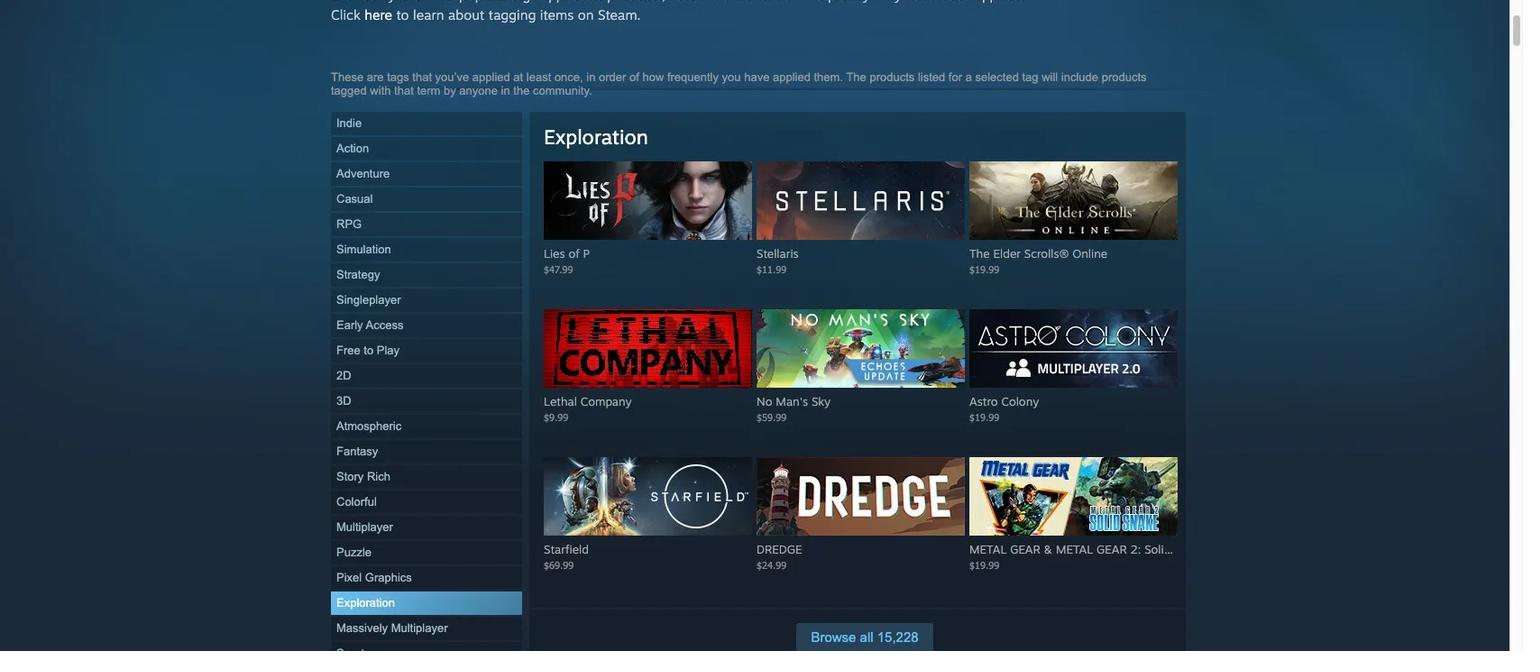 Task type: describe. For each thing, give the bounding box(es) containing it.
massively
[[337, 622, 388, 635]]

play
[[377, 344, 400, 357]]

&
[[1044, 542, 1053, 557]]

browse all 15,228 link
[[797, 623, 933, 651]]

click
[[331, 6, 361, 23]]

the inside these are tags that you've applied at least once, in order of how frequently you have applied them. the products listed for a selected tag will include products tagged with that term by anyone in the community.
[[847, 70, 867, 84]]

$9.99
[[544, 411, 569, 423]]

rpg
[[337, 217, 362, 231]]

pixel
[[337, 571, 362, 585]]

them.
[[814, 70, 844, 84]]

stellaris $11.99
[[757, 246, 799, 275]]

the elder scrolls® online $19.99
[[970, 246, 1108, 275]]

1 applied from the left
[[473, 70, 510, 84]]

0 horizontal spatial in
[[501, 84, 510, 97]]

browse
[[811, 630, 857, 645]]

browse all 15,228
[[811, 630, 919, 645]]

company
[[581, 394, 632, 409]]

elder
[[994, 246, 1021, 261]]

$19.99 inside astro colony $19.99
[[970, 411, 1000, 423]]

fantasy
[[337, 445, 378, 458]]

0 vertical spatial exploration
[[544, 125, 649, 149]]

at
[[514, 70, 523, 84]]

man's
[[776, 394, 808, 409]]

you've
[[435, 70, 469, 84]]

2 metal from the left
[[1056, 542, 1094, 557]]

1 horizontal spatial in
[[587, 70, 596, 84]]

astro colony $19.99
[[970, 394, 1040, 423]]

a
[[966, 70, 972, 84]]

starfield
[[544, 542, 589, 557]]

lethal company $9.99
[[544, 394, 632, 423]]

community.
[[533, 84, 592, 97]]

will
[[1042, 70, 1059, 84]]

massively multiplayer
[[337, 622, 448, 635]]

online
[[1073, 246, 1108, 261]]

$69.99
[[544, 559, 574, 571]]

0 horizontal spatial to
[[364, 344, 374, 357]]

include
[[1062, 70, 1099, 84]]

$19.99 inside the elder scrolls® online $19.99
[[970, 263, 1000, 275]]

2d
[[337, 369, 352, 383]]

the inside the elder scrolls® online $19.99
[[970, 246, 990, 261]]

free
[[337, 344, 361, 357]]

about
[[448, 6, 485, 23]]

early access
[[337, 318, 404, 332]]

sky
[[812, 394, 831, 409]]

colony
[[1002, 394, 1040, 409]]

term
[[417, 84, 441, 97]]

2:
[[1131, 542, 1142, 557]]

items
[[540, 6, 574, 23]]

$24.99
[[757, 559, 787, 571]]

by
[[444, 84, 456, 97]]

no
[[757, 394, 773, 409]]

snake
[[1175, 542, 1207, 557]]

stellaris
[[757, 246, 799, 261]]

story
[[337, 470, 364, 484]]

how
[[643, 70, 664, 84]]

15,228
[[878, 630, 919, 645]]

these are tags that you've applied at least once, in order of how frequently you have applied them. the products listed for a selected tag will include products tagged with that term by anyone in the community.
[[331, 70, 1147, 97]]

have
[[744, 70, 770, 84]]

are
[[367, 70, 384, 84]]

$59.99
[[757, 411, 787, 423]]

p
[[583, 246, 590, 261]]

lies of p $47.99
[[544, 246, 590, 275]]

for
[[949, 70, 963, 84]]

dredge $24.99
[[757, 542, 802, 571]]

all
[[860, 630, 874, 645]]

$11.99
[[757, 263, 787, 275]]

0 vertical spatial multiplayer
[[337, 521, 393, 534]]



Task type: vqa. For each thing, say whether or not it's contained in the screenshot.


Task type: locate. For each thing, give the bounding box(es) containing it.
indie
[[337, 116, 362, 130]]

1 vertical spatial exploration
[[337, 596, 395, 610]]

1 horizontal spatial of
[[630, 70, 640, 84]]

2 products from the left
[[1102, 70, 1147, 84]]

rich
[[367, 470, 391, 484]]

dredge
[[757, 542, 802, 557]]

metal right &
[[1056, 542, 1094, 557]]

solid
[[1145, 542, 1171, 557]]

singleplayer
[[337, 293, 401, 307]]

the left elder at the right top
[[970, 246, 990, 261]]

1 vertical spatial $19.99
[[970, 411, 1000, 423]]

you
[[722, 70, 741, 84]]

action
[[337, 142, 369, 155]]

2 applied from the left
[[773, 70, 811, 84]]

1 vertical spatial the
[[970, 246, 990, 261]]

0 vertical spatial the
[[847, 70, 867, 84]]

listed
[[918, 70, 946, 84]]

applied right the have
[[773, 70, 811, 84]]

graphics
[[365, 571, 412, 585]]

the
[[514, 84, 530, 97]]

on
[[578, 6, 594, 23]]

story rich
[[337, 470, 391, 484]]

0 horizontal spatial gear
[[1011, 542, 1041, 557]]

exploration link
[[544, 125, 649, 149]]

exploration down community.
[[544, 125, 649, 149]]

2 gear from the left
[[1097, 542, 1127, 557]]

here link
[[365, 6, 393, 23]]

tagged
[[331, 84, 367, 97]]

1 horizontal spatial the
[[970, 246, 990, 261]]

3 $19.99 from the top
[[970, 559, 1000, 571]]

1 horizontal spatial products
[[1102, 70, 1147, 84]]

atmospheric
[[337, 420, 402, 433]]

that right with
[[394, 84, 414, 97]]

metal
[[970, 542, 1007, 557], [1056, 542, 1094, 557]]

click here to learn about tagging items on steam.
[[331, 6, 641, 23]]

frequently
[[668, 70, 719, 84]]

1 horizontal spatial exploration
[[544, 125, 649, 149]]

applied left at
[[473, 70, 510, 84]]

0 horizontal spatial the
[[847, 70, 867, 84]]

adventure
[[337, 167, 390, 180]]

lethal
[[544, 394, 577, 409]]

0 vertical spatial of
[[630, 70, 640, 84]]

1 gear from the left
[[1011, 542, 1041, 557]]

gear left &
[[1011, 542, 1041, 557]]

that
[[413, 70, 432, 84], [394, 84, 414, 97]]

colorful
[[337, 495, 377, 509]]

tags
[[387, 70, 409, 84]]

strategy
[[337, 268, 380, 281]]

1 horizontal spatial applied
[[773, 70, 811, 84]]

applied
[[473, 70, 510, 84], [773, 70, 811, 84]]

multiplayer right massively
[[391, 622, 448, 635]]

1 metal from the left
[[970, 542, 1007, 557]]

to right here link
[[397, 6, 409, 23]]

in
[[587, 70, 596, 84], [501, 84, 510, 97]]

least
[[527, 70, 551, 84]]

0 horizontal spatial of
[[569, 246, 580, 261]]

steam.
[[598, 6, 641, 23]]

lies
[[544, 246, 565, 261]]

learn
[[413, 6, 444, 23]]

here
[[365, 6, 393, 23]]

gear
[[1011, 542, 1041, 557], [1097, 542, 1127, 557]]

puzzle
[[337, 546, 372, 559]]

exploration up massively
[[337, 596, 395, 610]]

2 vertical spatial $19.99
[[970, 559, 1000, 571]]

3d
[[337, 394, 352, 408]]

of inside these are tags that you've applied at least once, in order of how frequently you have applied them. the products listed for a selected tag will include products tagged with that term by anyone in the community.
[[630, 70, 640, 84]]

gear left 2:
[[1097, 542, 1127, 557]]

free to play
[[337, 344, 400, 357]]

0 horizontal spatial exploration
[[337, 596, 395, 610]]

1 horizontal spatial to
[[397, 6, 409, 23]]

exploration
[[544, 125, 649, 149], [337, 596, 395, 610]]

in left order
[[587, 70, 596, 84]]

1 vertical spatial multiplayer
[[391, 622, 448, 635]]

0 vertical spatial to
[[397, 6, 409, 23]]

0 vertical spatial $19.99
[[970, 263, 1000, 275]]

of left p
[[569, 246, 580, 261]]

multiplayer down colorful
[[337, 521, 393, 534]]

of left how
[[630, 70, 640, 84]]

starfield $69.99
[[544, 542, 589, 571]]

scrolls®
[[1025, 246, 1069, 261]]

products left listed
[[870, 70, 915, 84]]

with
[[370, 84, 391, 97]]

selected
[[976, 70, 1019, 84]]

2 $19.99 from the top
[[970, 411, 1000, 423]]

casual
[[337, 192, 373, 206]]

1 $19.99 from the top
[[970, 263, 1000, 275]]

in left the
[[501, 84, 510, 97]]

the
[[847, 70, 867, 84], [970, 246, 990, 261]]

0 horizontal spatial metal
[[970, 542, 1007, 557]]

1 horizontal spatial metal
[[1056, 542, 1094, 557]]

$19.99 inside metal gear & metal gear 2: solid snake $19.99
[[970, 559, 1000, 571]]

the right the them.
[[847, 70, 867, 84]]

of inside lies of p $47.99
[[569, 246, 580, 261]]

no man's sky $59.99
[[757, 394, 831, 423]]

tag
[[1023, 70, 1039, 84]]

1 vertical spatial to
[[364, 344, 374, 357]]

anyone
[[460, 84, 498, 97]]

astro
[[970, 394, 998, 409]]

$47.99
[[544, 263, 573, 275]]

to left play
[[364, 344, 374, 357]]

order
[[599, 70, 626, 84]]

metal left &
[[970, 542, 1007, 557]]

these
[[331, 70, 364, 84]]

0 horizontal spatial applied
[[473, 70, 510, 84]]

that right tags
[[413, 70, 432, 84]]

0 horizontal spatial products
[[870, 70, 915, 84]]

1 horizontal spatial gear
[[1097, 542, 1127, 557]]

$19.99
[[970, 263, 1000, 275], [970, 411, 1000, 423], [970, 559, 1000, 571]]

metal gear & metal gear 2: solid snake $19.99
[[970, 542, 1207, 571]]

1 vertical spatial of
[[569, 246, 580, 261]]

products right include
[[1102, 70, 1147, 84]]

pixel graphics
[[337, 571, 412, 585]]

access
[[366, 318, 404, 332]]

once,
[[555, 70, 583, 84]]

multiplayer
[[337, 521, 393, 534], [391, 622, 448, 635]]

1 products from the left
[[870, 70, 915, 84]]

tagging
[[489, 6, 536, 23]]

early
[[337, 318, 363, 332]]

to
[[397, 6, 409, 23], [364, 344, 374, 357]]

simulation
[[337, 243, 391, 256]]



